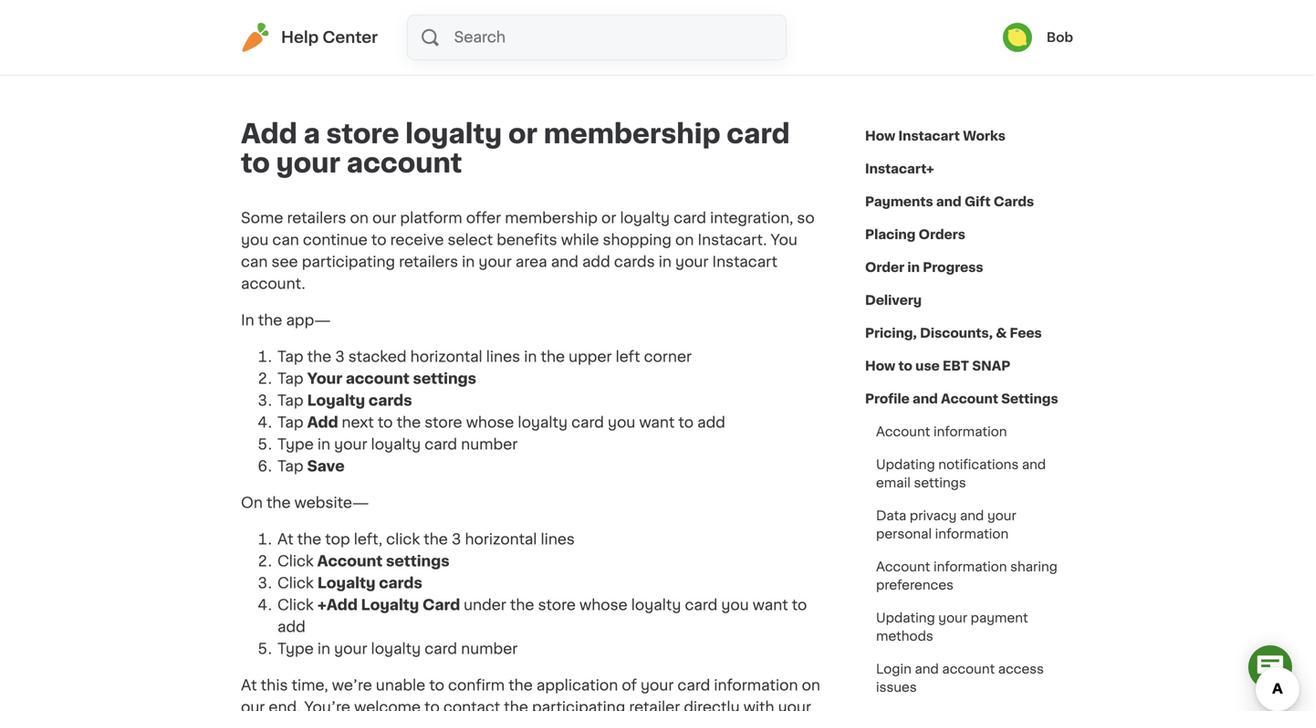 Task type: locate. For each thing, give the bounding box(es) containing it.
at for at the top left, click the 3 horizontal lines click account settings click loyalty cards
[[277, 532, 294, 547]]

and inside some retailers on our platform offer membership or loyalty card integration, so you can continue to receive select benefits while shopping on instacart. you can see participating retailers in your area and add cards in your instacart account.
[[551, 255, 579, 269]]

1 horizontal spatial or
[[601, 211, 616, 225]]

application
[[537, 678, 618, 693]]

card
[[727, 121, 790, 147], [674, 211, 706, 225], [571, 415, 604, 430], [425, 437, 457, 452], [685, 598, 718, 612], [425, 642, 457, 656], [678, 678, 710, 693]]

0 vertical spatial at
[[277, 532, 294, 547]]

and right login at right
[[915, 663, 939, 675]]

add inside tap the 3 stacked horizontal lines in the upper left corner tap your account settings tap loyalty cards tap add next to the store whose loyalty card you want to add type in your loyalty card number tap save
[[307, 415, 338, 430]]

information inside "link"
[[934, 425, 1007, 438]]

integration,
[[710, 211, 793, 225]]

updating inside updating your payment methods
[[876, 612, 935, 624]]

at this time, we're unable to confirm the application of your card information on our end. you're welcome to contact the participating retailer directly with you
[[241, 678, 821, 711]]

your inside the add a store loyalty or membership card to your account
[[276, 150, 340, 176]]

1 vertical spatial loyalty
[[318, 576, 376, 591]]

account inside tap the 3 stacked horizontal lines in the upper left corner tap your account settings tap loyalty cards tap add next to the store whose loyalty card you want to add type in your loyalty card number tap save
[[346, 371, 410, 386]]

2 horizontal spatial you
[[721, 598, 749, 612]]

0 horizontal spatial 3
[[335, 350, 345, 364]]

updating for email
[[876, 458, 935, 471]]

order
[[865, 261, 905, 274]]

participating down continue
[[302, 255, 395, 269]]

and right notifications
[[1022, 458, 1046, 471]]

1 vertical spatial cards
[[369, 393, 412, 408]]

on
[[241, 496, 263, 510]]

0 vertical spatial account
[[347, 150, 462, 176]]

1 vertical spatial 3
[[452, 532, 461, 547]]

cards up the "next"
[[369, 393, 412, 408]]

your inside at this time, we're unable to confirm the application of your card information on our end. you're welcome to contact the participating retailer directly with you
[[641, 678, 674, 693]]

cards
[[614, 255, 655, 269], [369, 393, 412, 408], [379, 576, 422, 591]]

the right on
[[266, 496, 291, 510]]

on up continue
[[350, 211, 369, 225]]

instacart.
[[698, 233, 767, 247]]

0 vertical spatial type
[[277, 437, 314, 452]]

and right privacy
[[960, 509, 984, 522]]

1 horizontal spatial 3
[[452, 532, 461, 547]]

0 horizontal spatial add
[[241, 121, 297, 147]]

horizontal inside 'at the top left, click the 3 horizontal lines click account settings click loyalty cards'
[[465, 532, 537, 547]]

1 tap from the top
[[277, 350, 303, 364]]

1 vertical spatial type
[[277, 642, 314, 656]]

1 horizontal spatial want
[[753, 598, 788, 612]]

how
[[865, 130, 896, 142], [865, 360, 896, 372]]

account up preferences
[[876, 560, 930, 573]]

0 vertical spatial our
[[372, 211, 396, 225]]

2 horizontal spatial add
[[697, 415, 726, 430]]

3 inside tap the 3 stacked horizontal lines in the upper left corner tap your account settings tap loyalty cards tap add next to the store whose loyalty card you want to add type in your loyalty card number tap save
[[335, 350, 345, 364]]

left,
[[354, 532, 383, 547]]

your inside data privacy and your personal information
[[988, 509, 1017, 522]]

number
[[461, 437, 518, 452], [461, 642, 518, 656]]

your up retailer
[[641, 678, 674, 693]]

order in progress
[[865, 261, 984, 274]]

0 vertical spatial loyalty
[[307, 393, 365, 408]]

account down stacked
[[346, 371, 410, 386]]

1 horizontal spatial participating
[[532, 700, 625, 711]]

0 vertical spatial how
[[865, 130, 896, 142]]

issues
[[876, 681, 917, 694]]

directly
[[684, 700, 740, 711]]

1 horizontal spatial at
[[277, 532, 294, 547]]

0 vertical spatial participating
[[302, 255, 395, 269]]

the
[[258, 313, 282, 328], [307, 350, 331, 364], [541, 350, 565, 364], [397, 415, 421, 430], [266, 496, 291, 510], [297, 532, 321, 547], [424, 532, 448, 547], [510, 598, 534, 612], [509, 678, 533, 693], [504, 700, 528, 711]]

1 vertical spatial you
[[608, 415, 636, 430]]

your up we're
[[334, 642, 367, 656]]

&
[[996, 327, 1007, 340]]

app—
[[286, 313, 331, 328]]

1 vertical spatial retailers
[[399, 255, 458, 269]]

store right a
[[326, 121, 399, 147]]

1 how from the top
[[865, 130, 896, 142]]

click up click +add loyalty card
[[277, 576, 314, 591]]

your down account information sharing preferences
[[939, 612, 968, 624]]

click
[[277, 554, 314, 569], [277, 576, 314, 591], [277, 598, 314, 612]]

2 horizontal spatial store
[[538, 598, 576, 612]]

0 horizontal spatial on
[[350, 211, 369, 225]]

information inside at this time, we're unable to confirm the application of your card information on our end. you're welcome to contact the participating retailer directly with you
[[714, 678, 798, 693]]

cards inside tap the 3 stacked horizontal lines in the upper left corner tap your account settings tap loyalty cards tap add next to the store whose loyalty card you want to add type in your loyalty card number tap save
[[369, 393, 412, 408]]

1 vertical spatial whose
[[580, 598, 628, 612]]

area
[[516, 255, 547, 269]]

participating
[[302, 255, 395, 269], [532, 700, 625, 711]]

type inside tap the 3 stacked horizontal lines in the upper left corner tap your account settings tap loyalty cards tap add next to the store whose loyalty card you want to add type in your loyalty card number tap save
[[277, 437, 314, 452]]

loyalty inside 'at the top left, click the 3 horizontal lines click account settings click loyalty cards'
[[318, 576, 376, 591]]

information inside account information sharing preferences
[[934, 560, 1007, 573]]

how to use ebt snap link
[[865, 350, 1011, 382]]

1 horizontal spatial you
[[608, 415, 636, 430]]

lines up under the store whose loyalty card you want to add
[[541, 532, 575, 547]]

profile and account settings
[[865, 392, 1058, 405]]

at inside at this time, we're unable to confirm the application of your card information on our end. you're welcome to contact the participating retailer directly with you
[[241, 678, 257, 693]]

account down updating your payment methods link
[[942, 663, 995, 675]]

left
[[616, 350, 640, 364]]

how instacart works
[[865, 130, 1006, 142]]

1 horizontal spatial our
[[372, 211, 396, 225]]

2 tap from the top
[[277, 371, 303, 386]]

confirm
[[448, 678, 505, 693]]

delivery
[[865, 294, 922, 307]]

3 right click
[[452, 532, 461, 547]]

0 vertical spatial store
[[326, 121, 399, 147]]

in up save
[[317, 437, 330, 452]]

0 horizontal spatial instacart
[[712, 255, 778, 269]]

1 vertical spatial horizontal
[[465, 532, 537, 547]]

you
[[241, 233, 269, 247], [608, 415, 636, 430], [721, 598, 749, 612]]

at down on the website—
[[277, 532, 294, 547]]

delivery link
[[865, 284, 922, 317]]

add
[[582, 255, 610, 269], [697, 415, 726, 430], [277, 620, 306, 634]]

1 updating from the top
[[876, 458, 935, 471]]

offer
[[466, 211, 501, 225]]

this
[[261, 678, 288, 693]]

0 vertical spatial add
[[582, 255, 610, 269]]

your
[[276, 150, 340, 176], [479, 255, 512, 269], [675, 255, 709, 269], [334, 437, 367, 452], [988, 509, 1017, 522], [939, 612, 968, 624], [334, 642, 367, 656], [641, 678, 674, 693]]

how to use ebt snap
[[865, 360, 1011, 372]]

the right under
[[510, 598, 534, 612]]

retailers up continue
[[287, 211, 346, 225]]

0 vertical spatial 3
[[335, 350, 345, 364]]

0 vertical spatial instacart
[[899, 130, 960, 142]]

updating up email
[[876, 458, 935, 471]]

1 vertical spatial updating
[[876, 612, 935, 624]]

2 how from the top
[[865, 360, 896, 372]]

0 horizontal spatial can
[[241, 255, 268, 269]]

help
[[281, 30, 319, 45]]

1 horizontal spatial on
[[675, 233, 694, 247]]

1 vertical spatial lines
[[541, 532, 575, 547]]

how instacart works link
[[865, 120, 1006, 152]]

cards up click +add loyalty card
[[379, 576, 422, 591]]

our down 'this'
[[241, 700, 265, 711]]

time,
[[292, 678, 328, 693]]

retailers
[[287, 211, 346, 225], [399, 255, 458, 269]]

1 horizontal spatial store
[[425, 415, 462, 430]]

updating up methods
[[876, 612, 935, 624]]

or inside some retailers on our platform offer membership or loyalty card integration, so you can continue to receive select benefits while shopping on instacart. you can see participating retailers in your area and add cards in your instacart account.
[[601, 211, 616, 225]]

1 vertical spatial account
[[346, 371, 410, 386]]

retailers down receive
[[399, 255, 458, 269]]

store inside under the store whose loyalty card you want to add
[[538, 598, 576, 612]]

1 horizontal spatial can
[[272, 233, 299, 247]]

store right under
[[538, 598, 576, 612]]

horizontal up under
[[465, 532, 537, 547]]

settings inside tap the 3 stacked horizontal lines in the upper left corner tap your account settings tap loyalty cards tap add next to the store whose loyalty card you want to add type in your loyalty card number tap save
[[413, 371, 476, 386]]

0 vertical spatial membership
[[544, 121, 721, 147]]

upper
[[569, 350, 612, 364]]

0 vertical spatial on
[[350, 211, 369, 225]]

you inside some retailers on our platform offer membership or loyalty card integration, so you can continue to receive select benefits while shopping on instacart. you can see participating retailers in your area and add cards in your instacart account.
[[241, 233, 269, 247]]

1 vertical spatial settings
[[914, 476, 966, 489]]

data
[[876, 509, 907, 522]]

on right shopping on the top of the page
[[675, 233, 694, 247]]

1 vertical spatial our
[[241, 700, 265, 711]]

the right confirm
[[509, 678, 533, 693]]

1 type from the top
[[277, 437, 314, 452]]

2 horizontal spatial on
[[802, 678, 821, 693]]

ebt
[[943, 360, 969, 372]]

0 horizontal spatial participating
[[302, 255, 395, 269]]

2 vertical spatial settings
[[386, 554, 450, 569]]

on
[[350, 211, 369, 225], [675, 233, 694, 247], [802, 678, 821, 693]]

0 vertical spatial number
[[461, 437, 518, 452]]

can up account.
[[241, 255, 268, 269]]

our up receive
[[372, 211, 396, 225]]

to inside how to use ebt snap link
[[899, 360, 913, 372]]

1 vertical spatial store
[[425, 415, 462, 430]]

type up time,
[[277, 642, 314, 656]]

instacart
[[899, 130, 960, 142], [712, 255, 778, 269]]

account up platform
[[347, 150, 462, 176]]

store inside the add a store loyalty or membership card to your account
[[326, 121, 399, 147]]

lines inside tap the 3 stacked horizontal lines in the upper left corner tap your account settings tap loyalty cards tap add next to the store whose loyalty card you want to add type in your loyalty card number tap save
[[486, 350, 520, 364]]

to
[[241, 150, 270, 176], [371, 233, 387, 247], [899, 360, 913, 372], [378, 415, 393, 430], [679, 415, 694, 430], [792, 598, 807, 612], [429, 678, 444, 693], [425, 700, 440, 711]]

bob link
[[1003, 23, 1073, 52]]

our
[[372, 211, 396, 225], [241, 700, 265, 711]]

0 horizontal spatial store
[[326, 121, 399, 147]]

notifications
[[939, 458, 1019, 471]]

0 vertical spatial click
[[277, 554, 314, 569]]

1 horizontal spatial lines
[[541, 532, 575, 547]]

1 vertical spatial add
[[307, 415, 338, 430]]

information down 'data privacy and your personal information' link
[[934, 560, 1007, 573]]

account inside login and account access issues
[[942, 663, 995, 675]]

add left the "next"
[[307, 415, 338, 430]]

lines left the "upper"
[[486, 350, 520, 364]]

updating notifications and email settings link
[[865, 448, 1073, 499]]

and down while
[[551, 255, 579, 269]]

0 vertical spatial cards
[[614, 255, 655, 269]]

1 vertical spatial how
[[865, 360, 896, 372]]

and inside data privacy and your personal information
[[960, 509, 984, 522]]

1 vertical spatial or
[[601, 211, 616, 225]]

1 click from the top
[[277, 554, 314, 569]]

add left a
[[241, 121, 297, 147]]

updating inside updating notifications and email settings
[[876, 458, 935, 471]]

card inside under the store whose loyalty card you want to add
[[685, 598, 718, 612]]

1 vertical spatial at
[[241, 678, 257, 693]]

1 vertical spatial want
[[753, 598, 788, 612]]

2 vertical spatial cards
[[379, 576, 422, 591]]

how up profile
[[865, 360, 896, 372]]

1 number from the top
[[461, 437, 518, 452]]

2 vertical spatial account
[[942, 663, 995, 675]]

0 horizontal spatial want
[[639, 415, 675, 430]]

participating down application
[[532, 700, 625, 711]]

loyalty
[[307, 393, 365, 408], [318, 576, 376, 591], [361, 598, 419, 612]]

0 horizontal spatial you
[[241, 233, 269, 247]]

type up save
[[277, 437, 314, 452]]

updating your payment methods
[[876, 612, 1028, 643]]

in down shopping on the top of the page
[[659, 255, 672, 269]]

store right the "next"
[[425, 415, 462, 430]]

click down on the website—
[[277, 554, 314, 569]]

how for how instacart works
[[865, 130, 896, 142]]

1 vertical spatial add
[[697, 415, 726, 430]]

how up instacart+ link
[[865, 130, 896, 142]]

1 vertical spatial participating
[[532, 700, 625, 711]]

loyalty inside some retailers on our platform offer membership or loyalty card integration, so you can continue to receive select benefits while shopping on instacart. you can see participating retailers in your area and add cards in your instacart account.
[[620, 211, 670, 225]]

cards down shopping on the top of the page
[[614, 255, 655, 269]]

account inside account information sharing preferences
[[876, 560, 930, 573]]

0 horizontal spatial our
[[241, 700, 265, 711]]

2 vertical spatial you
[[721, 598, 749, 612]]

in left the "upper"
[[524, 350, 537, 364]]

loyalty
[[405, 121, 502, 147], [620, 211, 670, 225], [518, 415, 568, 430], [371, 437, 421, 452], [631, 598, 681, 612], [371, 642, 421, 656]]

2 vertical spatial add
[[277, 620, 306, 634]]

0 vertical spatial want
[[639, 415, 675, 430]]

account down top
[[317, 554, 383, 569]]

0 horizontal spatial or
[[508, 121, 538, 147]]

click left +add
[[277, 598, 314, 612]]

2 updating from the top
[[876, 612, 935, 624]]

1 vertical spatial number
[[461, 642, 518, 656]]

click
[[386, 532, 420, 547]]

3 up the your
[[335, 350, 345, 364]]

information
[[934, 425, 1007, 438], [935, 528, 1009, 540], [934, 560, 1007, 573], [714, 678, 798, 693]]

loyalty up type in your loyalty card number
[[361, 598, 419, 612]]

works
[[963, 130, 1006, 142]]

settings inside 'at the top left, click the 3 horizontal lines click account settings click loyalty cards'
[[386, 554, 450, 569]]

1 horizontal spatial whose
[[580, 598, 628, 612]]

Search search field
[[452, 16, 786, 59]]

on the website—
[[241, 496, 369, 510]]

1 vertical spatial instacart
[[712, 255, 778, 269]]

0 vertical spatial updating
[[876, 458, 935, 471]]

cards inside some retailers on our platform offer membership or loyalty card integration, so you can continue to receive select benefits while shopping on instacart. you can see participating retailers in your area and add cards in your instacart account.
[[614, 255, 655, 269]]

bob
[[1047, 31, 1073, 44]]

horizontal right stacked
[[410, 350, 483, 364]]

benefits
[[497, 233, 557, 247]]

0 horizontal spatial retailers
[[287, 211, 346, 225]]

instacart down instacart.
[[712, 255, 778, 269]]

information up notifications
[[934, 425, 1007, 438]]

account down ebt
[[941, 392, 998, 405]]

pricing,
[[865, 327, 917, 340]]

membership
[[544, 121, 721, 147], [505, 211, 598, 225]]

2 click from the top
[[277, 576, 314, 591]]

center
[[323, 30, 378, 45]]

click +add loyalty card
[[277, 598, 464, 612]]

0 vertical spatial you
[[241, 233, 269, 247]]

0 vertical spatial or
[[508, 121, 538, 147]]

information up with
[[714, 678, 798, 693]]

instacart up instacart+
[[899, 130, 960, 142]]

5 tap from the top
[[277, 459, 303, 474]]

or
[[508, 121, 538, 147], [601, 211, 616, 225]]

0 vertical spatial horizontal
[[410, 350, 483, 364]]

0 vertical spatial settings
[[413, 371, 476, 386]]

account down profile
[[876, 425, 930, 438]]

1 horizontal spatial add
[[307, 415, 338, 430]]

loyalty down the your
[[307, 393, 365, 408]]

0 horizontal spatial add
[[277, 620, 306, 634]]

0 vertical spatial retailers
[[287, 211, 346, 225]]

account
[[347, 150, 462, 176], [346, 371, 410, 386], [942, 663, 995, 675]]

can up see
[[272, 233, 299, 247]]

tap
[[277, 350, 303, 364], [277, 371, 303, 386], [277, 393, 303, 408], [277, 415, 303, 430], [277, 459, 303, 474]]

your down a
[[276, 150, 340, 176]]

user avatar image
[[1003, 23, 1032, 52]]

1 horizontal spatial add
[[582, 255, 610, 269]]

and inside updating notifications and email settings
[[1022, 458, 1046, 471]]

updating for methods
[[876, 612, 935, 624]]

2 vertical spatial click
[[277, 598, 314, 612]]

card
[[423, 598, 460, 612]]

store for under
[[538, 598, 576, 612]]

0 horizontal spatial lines
[[486, 350, 520, 364]]

1 vertical spatial click
[[277, 576, 314, 591]]

3
[[335, 350, 345, 364], [452, 532, 461, 547]]

at left 'this'
[[241, 678, 257, 693]]

0 horizontal spatial whose
[[466, 415, 514, 430]]

participating inside some retailers on our platform offer membership or loyalty card integration, so you can continue to receive select benefits while shopping on instacart. you can see participating retailers in your area and add cards in your instacart account.
[[302, 255, 395, 269]]

shopping
[[603, 233, 672, 247]]

information up the account information sharing preferences link
[[935, 528, 1009, 540]]

store
[[326, 121, 399, 147], [425, 415, 462, 430], [538, 598, 576, 612]]

and left gift
[[936, 195, 962, 208]]

at the top left, click the 3 horizontal lines click account settings click loyalty cards
[[277, 532, 575, 591]]

your down updating notifications and email settings "link"
[[988, 509, 1017, 522]]

to inside some retailers on our platform offer membership or loyalty card integration, so you can continue to receive select benefits while shopping on instacart. you can see participating retailers in your area and add cards in your instacart account.
[[371, 233, 387, 247]]

1 vertical spatial can
[[241, 255, 268, 269]]

0 horizontal spatial at
[[241, 678, 257, 693]]

your down the "next"
[[334, 437, 367, 452]]

1 vertical spatial membership
[[505, 211, 598, 225]]

whose inside tap the 3 stacked horizontal lines in the upper left corner tap your account settings tap loyalty cards tap add next to the store whose loyalty card you want to add type in your loyalty card number tap save
[[466, 415, 514, 430]]

at inside 'at the top left, click the 3 horizontal lines click account settings click loyalty cards'
[[277, 532, 294, 547]]

0 vertical spatial whose
[[466, 415, 514, 430]]

account inside 'at the top left, click the 3 horizontal lines click account settings click loyalty cards'
[[317, 554, 383, 569]]

2 vertical spatial on
[[802, 678, 821, 693]]

horizontal
[[410, 350, 483, 364], [465, 532, 537, 547]]

and inside login and account access issues
[[915, 663, 939, 675]]

0 vertical spatial lines
[[486, 350, 520, 364]]

on left issues
[[802, 678, 821, 693]]

loyalty up +add
[[318, 576, 376, 591]]

2 vertical spatial store
[[538, 598, 576, 612]]

and down 'use' at the bottom
[[913, 392, 938, 405]]

0 vertical spatial add
[[241, 121, 297, 147]]



Task type: describe. For each thing, give the bounding box(es) containing it.
the right the in
[[258, 313, 282, 328]]

card inside at this time, we're unable to confirm the application of your card information on our end. you're welcome to contact the participating retailer directly with you
[[678, 678, 710, 693]]

1 vertical spatial on
[[675, 233, 694, 247]]

top
[[325, 532, 350, 547]]

2 number from the top
[[461, 642, 518, 656]]

cards
[[994, 195, 1034, 208]]

at for at this time, we're unable to confirm the application of your card information on our end. you're welcome to contact the participating retailer directly with you
[[241, 678, 257, 693]]

progress
[[923, 261, 984, 274]]

login and account access issues link
[[865, 653, 1073, 704]]

data privacy and your personal information
[[876, 509, 1017, 540]]

loyalty inside tap the 3 stacked horizontal lines in the upper left corner tap your account settings tap loyalty cards tap add next to the store whose loyalty card you want to add type in your loyalty card number tap save
[[307, 393, 365, 408]]

account inside "link"
[[876, 425, 930, 438]]

2 type from the top
[[277, 642, 314, 656]]

+add
[[318, 598, 358, 612]]

gift
[[965, 195, 991, 208]]

updating your payment methods link
[[865, 601, 1073, 653]]

in right order
[[908, 261, 920, 274]]

loyalty inside under the store whose loyalty card you want to add
[[631, 598, 681, 612]]

profile and account settings link
[[865, 382, 1058, 415]]

settings
[[1001, 392, 1058, 405]]

the inside under the store whose loyalty card you want to add
[[510, 598, 534, 612]]

personal
[[876, 528, 932, 540]]

help center link
[[241, 23, 378, 52]]

tap the 3 stacked horizontal lines in the upper left corner tap your account settings tap loyalty cards tap add next to the store whose loyalty card you want to add type in your loyalty card number tap save
[[277, 350, 726, 474]]

3 click from the top
[[277, 598, 314, 612]]

instacart inside some retailers on our platform offer membership or loyalty card integration, so you can continue to receive select benefits while shopping on instacart. you can see participating retailers in your area and add cards in your instacart account.
[[712, 255, 778, 269]]

store inside tap the 3 stacked horizontal lines in the upper left corner tap your account settings tap loyalty cards tap add next to the store whose loyalty card you want to add type in your loyalty card number tap save
[[425, 415, 462, 430]]

welcome
[[354, 700, 421, 711]]

while
[[561, 233, 599, 247]]

0 vertical spatial can
[[272, 233, 299, 247]]

retailer
[[629, 700, 680, 711]]

number inside tap the 3 stacked horizontal lines in the upper left corner tap your account settings tap loyalty cards tap add next to the store whose loyalty card you want to add type in your loyalty card number tap save
[[461, 437, 518, 452]]

3 tap from the top
[[277, 393, 303, 408]]

on inside at this time, we're unable to confirm the application of your card information on our end. you're welcome to contact the participating retailer directly with you
[[802, 678, 821, 693]]

stacked
[[348, 350, 407, 364]]

a
[[304, 121, 320, 147]]

your inside updating your payment methods
[[939, 612, 968, 624]]

with
[[744, 700, 775, 711]]

horizontal inside tap the 3 stacked horizontal lines in the upper left corner tap your account settings tap loyalty cards tap add next to the store whose loyalty card you want to add type in your loyalty card number tap save
[[410, 350, 483, 364]]

so
[[797, 211, 815, 225]]

some retailers on our platform offer membership or loyalty card integration, so you can continue to receive select benefits while shopping on instacart. you can see participating retailers in your area and add cards in your instacart account.
[[241, 211, 815, 291]]

payments and gift cards
[[865, 195, 1034, 208]]

1 horizontal spatial instacart
[[899, 130, 960, 142]]

unable
[[376, 678, 426, 693]]

membership inside the add a store loyalty or membership card to your account
[[544, 121, 721, 147]]

card inside some retailers on our platform offer membership or loyalty card integration, so you can continue to receive select benefits while shopping on instacart. you can see participating retailers in your area and add cards in your instacart account.
[[674, 211, 706, 225]]

methods
[[876, 630, 934, 643]]

card inside the add a store loyalty or membership card to your account
[[727, 121, 790, 147]]

payments
[[865, 195, 933, 208]]

placing
[[865, 228, 916, 241]]

you inside tap the 3 stacked horizontal lines in the upper left corner tap your account settings tap loyalty cards tap add next to the store whose loyalty card you want to add type in your loyalty card number tap save
[[608, 415, 636, 430]]

account information link
[[865, 415, 1018, 448]]

add inside under the store whose loyalty card you want to add
[[277, 620, 306, 634]]

login
[[876, 663, 912, 675]]

our inside at this time, we're unable to confirm the application of your card information on our end. you're welcome to contact the participating retailer directly with you
[[241, 700, 265, 711]]

email
[[876, 476, 911, 489]]

orders
[[919, 228, 966, 241]]

payment
[[971, 612, 1028, 624]]

we're
[[332, 678, 372, 693]]

instacart+ link
[[865, 152, 934, 185]]

the up the your
[[307, 350, 331, 364]]

you're
[[304, 700, 350, 711]]

access
[[998, 663, 1044, 675]]

cards inside 'at the top left, click the 3 horizontal lines click account settings click loyalty cards'
[[379, 576, 422, 591]]

add inside tap the 3 stacked horizontal lines in the upper left corner tap your account settings tap loyalty cards tap add next to the store whose loyalty card you want to add type in your loyalty card number tap save
[[697, 415, 726, 430]]

how for how to use ebt snap
[[865, 360, 896, 372]]

corner
[[644, 350, 692, 364]]

in up time,
[[317, 642, 330, 656]]

privacy
[[910, 509, 957, 522]]

add a store loyalty or membership card to your account
[[241, 121, 790, 176]]

the left the "upper"
[[541, 350, 565, 364]]

pricing, discounts, & fees link
[[865, 317, 1042, 350]]

contact
[[443, 700, 500, 711]]

receive
[[390, 233, 444, 247]]

login and account access issues
[[876, 663, 1044, 694]]

store for add
[[326, 121, 399, 147]]

to inside the add a store loyalty or membership card to your account
[[241, 150, 270, 176]]

4 tap from the top
[[277, 415, 303, 430]]

next
[[342, 415, 374, 430]]

your inside tap the 3 stacked horizontal lines in the upper left corner tap your account settings tap loyalty cards tap add next to the store whose loyalty card you want to add type in your loyalty card number tap save
[[334, 437, 367, 452]]

2 vertical spatial loyalty
[[361, 598, 419, 612]]

our inside some retailers on our platform offer membership or loyalty card integration, so you can continue to receive select benefits while shopping on instacart. you can see participating retailers in your area and add cards in your instacart account.
[[372, 211, 396, 225]]

add inside the add a store loyalty or membership card to your account
[[241, 121, 297, 147]]

your
[[307, 371, 342, 386]]

want inside under the store whose loyalty card you want to add
[[753, 598, 788, 612]]

instacart+
[[865, 162, 934, 175]]

under the store whose loyalty card you want to add
[[277, 598, 807, 634]]

of
[[622, 678, 637, 693]]

account information sharing preferences link
[[865, 550, 1073, 601]]

fees
[[1010, 327, 1042, 340]]

the right the "next"
[[397, 415, 421, 430]]

instacart image
[[241, 23, 270, 52]]

preferences
[[876, 579, 954, 591]]

your down select
[[479, 255, 512, 269]]

save
[[307, 459, 345, 474]]

account information sharing preferences
[[876, 560, 1058, 591]]

your down instacart.
[[675, 255, 709, 269]]

placing orders link
[[865, 218, 966, 251]]

want inside tap the 3 stacked horizontal lines in the upper left corner tap your account settings tap loyalty cards tap add next to the store whose loyalty card you want to add type in your loyalty card number tap save
[[639, 415, 675, 430]]

add inside some retailers on our platform offer membership or loyalty card integration, so you can continue to receive select benefits while shopping on instacart. you can see participating retailers in your area and add cards in your instacart account.
[[582, 255, 610, 269]]

the left top
[[297, 532, 321, 547]]

1 horizontal spatial retailers
[[399, 255, 458, 269]]

continue
[[303, 233, 368, 247]]

the right click
[[424, 532, 448, 547]]

use
[[916, 360, 940, 372]]

type in your loyalty card number
[[277, 642, 518, 656]]

payments and gift cards link
[[865, 185, 1034, 218]]

platform
[[400, 211, 462, 225]]

placing orders
[[865, 228, 966, 241]]

settings inside updating notifications and email settings
[[914, 476, 966, 489]]

in
[[241, 313, 254, 328]]

sharing
[[1011, 560, 1058, 573]]

order in progress link
[[865, 251, 984, 284]]

information inside data privacy and your personal information
[[935, 528, 1009, 540]]

account inside the add a store loyalty or membership card to your account
[[347, 150, 462, 176]]

loyalty inside the add a store loyalty or membership card to your account
[[405, 121, 502, 147]]

under
[[464, 598, 506, 612]]

participating inside at this time, we're unable to confirm the application of your card information on our end. you're welcome to contact the participating retailer directly with you
[[532, 700, 625, 711]]

some
[[241, 211, 283, 225]]

in down select
[[462, 255, 475, 269]]

account.
[[241, 277, 305, 291]]

whose inside under the store whose loyalty card you want to add
[[580, 598, 628, 612]]

you inside under the store whose loyalty card you want to add
[[721, 598, 749, 612]]

3 inside 'at the top left, click the 3 horizontal lines click account settings click loyalty cards'
[[452, 532, 461, 547]]

end.
[[269, 700, 301, 711]]

you
[[771, 233, 798, 247]]

discounts,
[[920, 327, 993, 340]]

the right contact
[[504, 700, 528, 711]]

membership inside some retailers on our platform offer membership or loyalty card integration, so you can continue to receive select benefits while shopping on instacart. you can see participating retailers in your area and add cards in your instacart account.
[[505, 211, 598, 225]]

or inside the add a store loyalty or membership card to your account
[[508, 121, 538, 147]]

to inside under the store whose loyalty card you want to add
[[792, 598, 807, 612]]

lines inside 'at the top left, click the 3 horizontal lines click account settings click loyalty cards'
[[541, 532, 575, 547]]

help center
[[281, 30, 378, 45]]

account information
[[876, 425, 1007, 438]]



Task type: vqa. For each thing, say whether or not it's contained in the screenshot.
Malbec, on the top of the page
no



